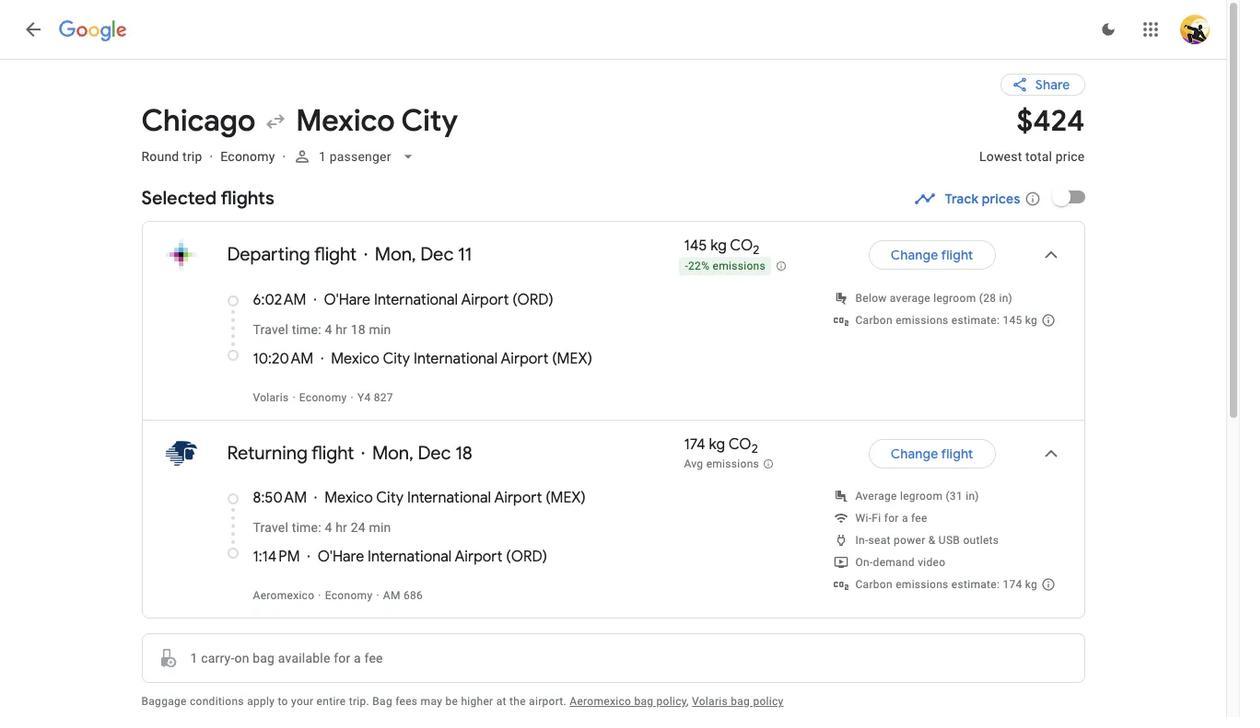 Task type: describe. For each thing, give the bounding box(es) containing it.
&
[[929, 535, 936, 547]]

0 horizontal spatial bag
[[253, 652, 275, 666]]

min for mon, dec 18
[[369, 521, 391, 536]]

0 horizontal spatial 18
[[351, 323, 366, 337]]

below
[[856, 292, 887, 305]]

travel for returning
[[253, 521, 288, 536]]

(mex) for 10:20 am
[[552, 350, 592, 369]]

prices
[[982, 191, 1020, 207]]

mon, dec 11
[[375, 243, 472, 266]]

emissions for avg emissions
[[706, 458, 759, 471]]

on
[[234, 652, 249, 666]]

am 686
[[383, 590, 423, 603]]

mexico for 8:50 am
[[324, 489, 373, 508]]

change flight for mon, dec 18
[[891, 446, 973, 463]]

share button
[[1000, 74, 1085, 96]]

1 horizontal spatial 18
[[455, 442, 472, 465]]

average
[[890, 292, 931, 305]]

baggage conditions apply to your entire trip.  bag fees may be higher at the airport. aeromexico bag policy , volaris bag policy
[[141, 696, 784, 709]]

11
[[458, 243, 472, 266]]

o'hare for 6:02 am
[[324, 291, 371, 310]]

track
[[945, 191, 979, 207]]

go back image
[[22, 18, 44, 41]]

trip.
[[349, 696, 370, 709]]

mexico for 10:20 am
[[331, 350, 380, 369]]

departing flight
[[227, 243, 357, 266]]

change for mon, dec 18
[[891, 446, 938, 463]]

0 vertical spatial volaris
[[253, 392, 289, 405]]

chicago
[[141, 102, 255, 140]]

1 carry-on bag available for a fee
[[190, 652, 383, 666]]

mexico city international airport (mex) for 10:20 am
[[331, 350, 592, 369]]

hr for departing flight
[[336, 323, 347, 337]]

price
[[1056, 149, 1085, 164]]

fi
[[872, 512, 881, 525]]

 image inside main content
[[282, 149, 286, 164]]

departing
[[227, 243, 310, 266]]

change appearance image
[[1086, 7, 1131, 52]]

aeromexico bag policy link
[[570, 696, 687, 709]]

to
[[278, 696, 288, 709]]

carbon emissions estimate: 174 kilograms element
[[856, 579, 1038, 592]]

on-demand video
[[856, 557, 946, 570]]

usb
[[939, 535, 960, 547]]

volaris bag policy link
[[692, 696, 784, 709]]

trip
[[183, 149, 202, 164]]

fees
[[395, 696, 418, 709]]

Departure time: 6:02 AM. text field
[[253, 291, 306, 310]]

-22% emissions
[[685, 260, 766, 273]]

0 vertical spatial mexico
[[296, 102, 395, 140]]

(31
[[946, 490, 963, 503]]

min for mon, dec 11
[[369, 323, 391, 337]]

avg emissions
[[684, 458, 759, 471]]

Departure time: 8:50 AM. text field
[[253, 489, 307, 508]]

round trip
[[141, 149, 202, 164]]

2 policy from the left
[[753, 696, 784, 709]]

economy for returning
[[325, 590, 373, 603]]

1 vertical spatial for
[[334, 652, 350, 666]]

selected
[[141, 187, 217, 210]]

1 horizontal spatial bag
[[634, 696, 654, 709]]

dec for 18
[[418, 442, 451, 465]]

average
[[856, 490, 897, 503]]

returning flight
[[227, 442, 354, 465]]

1 vertical spatial volaris
[[692, 696, 728, 709]]

below average legroom (28 in)
[[856, 292, 1013, 305]]

1 vertical spatial in)
[[966, 490, 979, 503]]

2 for mon, dec 11
[[753, 243, 760, 258]]

co for mon, dec 11
[[730, 237, 753, 255]]

lowest
[[979, 149, 1022, 164]]

mon, for mon, dec 11
[[375, 243, 416, 266]]

flight up below average legroom (28 in)
[[941, 247, 973, 264]]

list inside main content
[[142, 222, 1084, 618]]

at
[[496, 696, 507, 709]]

baggage
[[141, 696, 187, 709]]

2 for mon, dec 18
[[752, 442, 758, 457]]

1 horizontal spatial 174
[[1003, 579, 1022, 592]]

outlets
[[963, 535, 999, 547]]

the
[[510, 696, 526, 709]]

carbon for carbon emissions estimate: 145 kg
[[856, 314, 893, 327]]

flight up (31 at the bottom of the page
[[941, 446, 973, 463]]

change flight button for 11
[[869, 233, 996, 277]]

flight right the departing
[[314, 243, 357, 266]]

kg inside 174 kg co 2
[[709, 436, 725, 454]]

selected flights
[[141, 187, 274, 210]]

22%
[[688, 260, 710, 273]]

travel time: 4 hr 18 min
[[253, 323, 391, 337]]

round
[[141, 149, 179, 164]]

estimate: for 145
[[952, 314, 1000, 327]]

estimate: for 174
[[952, 579, 1000, 592]]

0 vertical spatial city
[[401, 102, 458, 140]]

hr for returning flight
[[336, 521, 347, 536]]

1 passenger button
[[286, 135, 425, 179]]

time: for returning
[[292, 521, 321, 536]]

,
[[687, 696, 689, 709]]

1 for 1 passenger
[[319, 149, 327, 164]]

city for 10:20 am
[[383, 350, 410, 369]]

mexico city international airport (mex) for 8:50 am
[[324, 489, 586, 508]]

bag
[[373, 696, 392, 709]]

on-
[[856, 557, 873, 570]]

o'hare international airport (ord) for 1:14 pm
[[318, 548, 547, 567]]

0 vertical spatial fee
[[911, 512, 928, 525]]

apply
[[247, 696, 275, 709]]

travel time: 4 hr 24 min
[[253, 521, 391, 536]]

 image inside main content
[[210, 149, 213, 164]]

$424
[[1017, 102, 1085, 140]]

average legroom (31 in)
[[856, 490, 979, 503]]

carbon emissions estimate: 174 kg
[[856, 579, 1038, 592]]

in-
[[856, 535, 869, 547]]

145 kg co 2
[[684, 237, 760, 258]]

0 vertical spatial in)
[[999, 292, 1013, 305]]

Arrival time: 1:14 PM. text field
[[253, 548, 300, 567]]

424 us dollars element
[[1017, 102, 1085, 140]]

o'hare international airport (ord) for 6:02 am
[[324, 291, 554, 310]]



Task type: vqa. For each thing, say whether or not it's contained in the screenshot.
topmost legroom
yes



Task type: locate. For each thing, give the bounding box(es) containing it.
none text field inside main content
[[979, 102, 1085, 181]]

0 horizontal spatial 174
[[684, 436, 706, 454]]

co
[[730, 237, 753, 255], [729, 436, 752, 454]]

1 for 1 carry-on bag available for a fee
[[190, 652, 198, 666]]

24
[[351, 521, 366, 536]]

co inside 145 kg co 2
[[730, 237, 753, 255]]

0 vertical spatial change flight
[[891, 247, 973, 264]]

change up average legroom (31 in)
[[891, 446, 938, 463]]

2 travel from the top
[[253, 521, 288, 536]]

1
[[319, 149, 327, 164], [190, 652, 198, 666]]

1 vertical spatial co
[[729, 436, 752, 454]]

main content containing chicago
[[141, 59, 1085, 718]]

min right 24
[[369, 521, 391, 536]]

emissions down below average legroom (28 in)
[[896, 314, 949, 327]]

1 vertical spatial min
[[369, 521, 391, 536]]

travel down 6:02 am text field
[[253, 323, 288, 337]]

0 horizontal spatial policy
[[657, 696, 687, 709]]

economy up flights
[[221, 149, 275, 164]]

o'hare
[[324, 291, 371, 310], [318, 548, 364, 567]]

0 vertical spatial min
[[369, 323, 391, 337]]

fee up bag
[[364, 652, 383, 666]]

2 up avg emissions
[[752, 442, 758, 457]]

0 vertical spatial a
[[902, 512, 908, 525]]

hr
[[336, 323, 347, 337], [336, 521, 347, 536]]

1 horizontal spatial volaris
[[692, 696, 728, 709]]

o'hare up travel time: 4 hr 18 min
[[324, 291, 371, 310]]

4 for departing
[[325, 323, 332, 337]]

4 for returning
[[325, 521, 332, 536]]

1 horizontal spatial for
[[884, 512, 899, 525]]

carbon emissions estimate: 145 kilograms element
[[856, 314, 1038, 327]]

0 vertical spatial 4
[[325, 323, 332, 337]]

0 horizontal spatial volaris
[[253, 392, 289, 405]]

aeromexico down 1:14 pm on the bottom of the page
[[253, 590, 315, 603]]

none text field containing $424
[[979, 102, 1085, 181]]

0 horizontal spatial aeromexico
[[253, 590, 315, 603]]

main content
[[141, 59, 1085, 718]]

0 horizontal spatial for
[[334, 652, 350, 666]]

travel for departing
[[253, 323, 288, 337]]

in-seat power & usb outlets
[[856, 535, 999, 547]]

2 hr from the top
[[336, 521, 347, 536]]

mexico city international airport (mex)
[[331, 350, 592, 369], [324, 489, 586, 508]]

0 vertical spatial o'hare
[[324, 291, 371, 310]]

1 vertical spatial o'hare international airport (ord)
[[318, 548, 547, 567]]

1 vertical spatial economy
[[299, 392, 347, 405]]

flight right returning
[[311, 442, 354, 465]]

bag right ,
[[731, 696, 750, 709]]

available
[[278, 652, 330, 666]]

time: up arrival time: 10:20 am. text field
[[292, 323, 321, 337]]

0 vertical spatial 18
[[351, 323, 366, 337]]

volaris
[[253, 392, 289, 405], [692, 696, 728, 709]]

2 inside 145 kg co 2
[[753, 243, 760, 258]]

economy
[[221, 149, 275, 164], [299, 392, 347, 405], [325, 590, 373, 603]]

passenger
[[330, 149, 392, 164]]

1 vertical spatial carbon
[[856, 579, 893, 592]]

1 vertical spatial travel
[[253, 521, 288, 536]]

0 horizontal spatial fee
[[364, 652, 383, 666]]

1 vertical spatial 145
[[1003, 314, 1022, 327]]

carbon down on-
[[856, 579, 893, 592]]

kg
[[711, 237, 727, 255], [1025, 314, 1038, 327], [709, 436, 725, 454], [1025, 579, 1038, 592]]

emissions
[[713, 260, 766, 273], [896, 314, 949, 327], [706, 458, 759, 471], [896, 579, 949, 592]]

1 travel from the top
[[253, 323, 288, 337]]

1 vertical spatial mexico city international airport (mex)
[[324, 489, 586, 508]]

0 vertical spatial 2
[[753, 243, 760, 258]]

policy left volaris bag policy link
[[657, 696, 687, 709]]

1 inside popup button
[[319, 149, 327, 164]]

wi-fi for a fee
[[856, 512, 928, 525]]

2 change from the top
[[891, 446, 938, 463]]

 image
[[210, 149, 213, 164]]

1 vertical spatial 18
[[455, 442, 472, 465]]

mon, for mon, dec 18
[[372, 442, 414, 465]]

(ord) for 1:14 pm
[[506, 548, 547, 567]]

1 vertical spatial mon,
[[372, 442, 414, 465]]

min up y4 827
[[369, 323, 391, 337]]

seat
[[869, 535, 891, 547]]

fee down average legroom (31 in)
[[911, 512, 928, 525]]

(28
[[979, 292, 996, 305]]

145 inside 145 kg co 2
[[684, 237, 707, 255]]

2 horizontal spatial bag
[[731, 696, 750, 709]]

dec for 11
[[420, 243, 454, 266]]

174 inside 174 kg co 2
[[684, 436, 706, 454]]

track prices
[[945, 191, 1020, 207]]

fee
[[911, 512, 928, 525], [364, 652, 383, 666]]

-
[[685, 260, 688, 273]]

mon, left 11
[[375, 243, 416, 266]]

emissions for carbon emissions estimate: 145 kg
[[896, 314, 949, 327]]

2 carbon from the top
[[856, 579, 893, 592]]

8:50 am
[[253, 489, 307, 508]]

change flight
[[891, 247, 973, 264], [891, 446, 973, 463]]

a up 'trip.' at the bottom of the page
[[354, 652, 361, 666]]

in) right (28 at the top of page
[[999, 292, 1013, 305]]

list
[[142, 222, 1084, 618]]

economy for departing
[[299, 392, 347, 405]]

1 vertical spatial fee
[[364, 652, 383, 666]]

0 vertical spatial 145
[[684, 237, 707, 255]]

2 time: from the top
[[292, 521, 321, 536]]

co inside 174 kg co 2
[[729, 436, 752, 454]]

1 vertical spatial change flight button
[[869, 432, 996, 477]]

change flight up average legroom (31 in)
[[891, 446, 973, 463]]

volaris right ,
[[692, 696, 728, 709]]

mexico up y4 827
[[331, 350, 380, 369]]

demand
[[873, 557, 915, 570]]

1 vertical spatial estimate:
[[952, 579, 1000, 592]]

time:
[[292, 323, 321, 337], [292, 521, 321, 536]]

share
[[1035, 76, 1070, 93]]

for right available
[[334, 652, 350, 666]]

1 vertical spatial 2
[[752, 442, 758, 457]]

2 vertical spatial mexico
[[324, 489, 373, 508]]

a up power
[[902, 512, 908, 525]]

travel
[[253, 323, 288, 337], [253, 521, 288, 536]]

0 vertical spatial co
[[730, 237, 753, 255]]

0 horizontal spatial 1
[[190, 652, 198, 666]]

 image
[[282, 149, 286, 164]]

co up -22% emissions
[[730, 237, 753, 255]]

1 left carry-
[[190, 652, 198, 666]]

co for mon, dec 18
[[729, 436, 752, 454]]

1 horizontal spatial policy
[[753, 696, 784, 709]]

0 vertical spatial 174
[[684, 436, 706, 454]]

list containing departing flight
[[142, 222, 1084, 618]]

video
[[918, 557, 946, 570]]

174
[[684, 436, 706, 454], [1003, 579, 1022, 592]]

2 min from the top
[[369, 521, 391, 536]]

o'hare international airport (ord) up am 686
[[318, 548, 547, 567]]

1 passenger
[[319, 149, 392, 164]]

1 vertical spatial aeromexico
[[570, 696, 631, 709]]

1 vertical spatial dec
[[418, 442, 451, 465]]

min
[[369, 323, 391, 337], [369, 521, 391, 536]]

0 vertical spatial aeromexico
[[253, 590, 315, 603]]

10:20 am
[[253, 350, 313, 369]]

dec
[[420, 243, 454, 266], [418, 442, 451, 465]]

1 horizontal spatial aeromexico
[[570, 696, 631, 709]]

2 change flight from the top
[[891, 446, 973, 463]]

emissions down 174 kg co 2
[[706, 458, 759, 471]]

0 vertical spatial mexico city international airport (mex)
[[331, 350, 592, 369]]

time: for departing
[[292, 323, 321, 337]]

be
[[445, 696, 458, 709]]

change flight button up below average legroom (28 in)
[[869, 233, 996, 277]]

1 horizontal spatial 145
[[1003, 314, 1022, 327]]

1:14 pm
[[253, 548, 300, 567]]

0 vertical spatial mon,
[[375, 243, 416, 266]]

higher
[[461, 696, 493, 709]]

4
[[325, 323, 332, 337], [325, 521, 332, 536]]

legroom
[[934, 292, 976, 305], [900, 490, 943, 503]]

mexico up 24
[[324, 489, 373, 508]]

2 vertical spatial economy
[[325, 590, 373, 603]]

1 change flight button from the top
[[869, 233, 996, 277]]

airport
[[461, 291, 509, 310], [501, 350, 549, 369], [494, 489, 542, 508], [455, 548, 503, 567]]

2 change flight button from the top
[[869, 432, 996, 477]]

entire
[[317, 696, 346, 709]]

145 up 22% in the top of the page
[[684, 237, 707, 255]]

mon,
[[375, 243, 416, 266], [372, 442, 414, 465]]

aeromexico inside list
[[253, 590, 315, 603]]

carry-
[[201, 652, 234, 666]]

1 policy from the left
[[657, 696, 687, 709]]

1 vertical spatial city
[[383, 350, 410, 369]]

1 change from the top
[[891, 247, 938, 264]]

0 horizontal spatial a
[[354, 652, 361, 666]]

Chicago to Mexico City and back text field
[[141, 102, 957, 140]]

bag right on
[[253, 652, 275, 666]]

0 vertical spatial legroom
[[934, 292, 976, 305]]

0 vertical spatial carbon
[[856, 314, 893, 327]]

1 left passenger
[[319, 149, 327, 164]]

estimate: down (28 at the top of page
[[952, 314, 1000, 327]]

0 vertical spatial time:
[[292, 323, 321, 337]]

carbon emissions estimate: 145 kg
[[856, 314, 1038, 327]]

aeromexico
[[253, 590, 315, 603], [570, 696, 631, 709]]

1 vertical spatial o'hare
[[318, 548, 364, 567]]

policy right ,
[[753, 696, 784, 709]]

emissions down 145 kg co 2
[[713, 260, 766, 273]]

estimate:
[[952, 314, 1000, 327], [952, 579, 1000, 592]]

returning
[[227, 442, 308, 465]]

(mex) for 8:50 am
[[546, 489, 586, 508]]

0 horizontal spatial 145
[[684, 237, 707, 255]]

kg inside 145 kg co 2
[[711, 237, 727, 255]]

Arrival time: 10:20 AM. text field
[[253, 350, 313, 369]]

change flight button up average legroom (31 in)
[[869, 432, 996, 477]]

mon, dec 18
[[372, 442, 472, 465]]

flights
[[221, 187, 274, 210]]

o'hare down 24
[[318, 548, 364, 567]]

2 inside 174 kg co 2
[[752, 442, 758, 457]]

bag left ,
[[634, 696, 654, 709]]

carbon for carbon emissions estimate: 174 kg
[[856, 579, 893, 592]]

aeromexico right airport.
[[570, 696, 631, 709]]

1 vertical spatial mexico
[[331, 350, 380, 369]]

1 vertical spatial legroom
[[900, 490, 943, 503]]

1 change flight from the top
[[891, 247, 973, 264]]

0 vertical spatial change
[[891, 247, 938, 264]]

y4 827
[[357, 392, 393, 405]]

None text field
[[979, 102, 1085, 181]]

1 hr from the top
[[336, 323, 347, 337]]

2 4 from the top
[[325, 521, 332, 536]]

time: down the "8:50 am"
[[292, 521, 321, 536]]

6:02 am
[[253, 291, 306, 310]]

1 horizontal spatial a
[[902, 512, 908, 525]]

emissions down video
[[896, 579, 949, 592]]

airport.
[[529, 696, 567, 709]]

mexico city
[[296, 102, 458, 140]]

mexico up 1 passenger
[[296, 102, 395, 140]]

0 vertical spatial (ord)
[[513, 291, 554, 310]]

legroom left (31 at the bottom of the page
[[900, 490, 943, 503]]

international
[[374, 291, 458, 310], [414, 350, 498, 369], [407, 489, 491, 508], [368, 548, 452, 567]]

0 vertical spatial economy
[[221, 149, 275, 164]]

change flight button
[[869, 233, 996, 277], [869, 432, 996, 477]]

may
[[421, 696, 442, 709]]

travel up 1:14 pm on the bottom of the page
[[253, 521, 288, 536]]

1 vertical spatial 4
[[325, 521, 332, 536]]

economy left am 686
[[325, 590, 373, 603]]

change
[[891, 247, 938, 264], [891, 446, 938, 463]]

1 horizontal spatial in)
[[999, 292, 1013, 305]]

volaris down 10:20 am
[[253, 392, 289, 405]]

2 vertical spatial city
[[376, 489, 404, 508]]

1 4 from the top
[[325, 323, 332, 337]]

change for mon, dec 11
[[891, 247, 938, 264]]

your
[[291, 696, 314, 709]]

(ord) for 6:02 am
[[513, 291, 554, 310]]

o'hare international airport (ord)
[[324, 291, 554, 310], [318, 548, 547, 567]]

0 vertical spatial for
[[884, 512, 899, 525]]

loading results progress bar
[[0, 59, 1226, 63]]

1 vertical spatial change flight
[[891, 446, 973, 463]]

0 vertical spatial 1
[[319, 149, 327, 164]]

o'hare for 1:14 pm
[[318, 548, 364, 567]]

estimate: down outlets at the right of page
[[952, 579, 1000, 592]]

145
[[684, 237, 707, 255], [1003, 314, 1022, 327]]

1 vertical spatial hr
[[336, 521, 347, 536]]

2
[[753, 243, 760, 258], [752, 442, 758, 457]]

change up average
[[891, 247, 938, 264]]

avg
[[684, 458, 703, 471]]

emissions for carbon emissions estimate: 174 kg
[[896, 579, 949, 592]]

1 vertical spatial change
[[891, 446, 938, 463]]

$424 lowest total price
[[979, 102, 1085, 164]]

(mex)
[[552, 350, 592, 369], [546, 489, 586, 508]]

for right fi
[[884, 512, 899, 525]]

1 vertical spatial 1
[[190, 652, 198, 666]]

total
[[1026, 149, 1052, 164]]

0 vertical spatial o'hare international airport (ord)
[[324, 291, 554, 310]]

1 horizontal spatial 1
[[319, 149, 327, 164]]

city for 8:50 am
[[376, 489, 404, 508]]

1 vertical spatial (mex)
[[546, 489, 586, 508]]

2 up -22% emissions
[[753, 243, 760, 258]]

learn more about tracked prices image
[[1024, 191, 1041, 207]]

1 vertical spatial 174
[[1003, 579, 1022, 592]]

change flight button for 18
[[869, 432, 996, 477]]

wi-
[[856, 512, 872, 525]]

co up avg emissions
[[729, 436, 752, 454]]

1 carbon from the top
[[856, 314, 893, 327]]

0 vertical spatial dec
[[420, 243, 454, 266]]

conditions
[[190, 696, 244, 709]]

in)
[[999, 292, 1013, 305], [966, 490, 979, 503]]

1 time: from the top
[[292, 323, 321, 337]]

for
[[884, 512, 899, 525], [334, 652, 350, 666]]

1 min from the top
[[369, 323, 391, 337]]

0 vertical spatial travel
[[253, 323, 288, 337]]

174 kg co 2
[[684, 436, 758, 457]]

change flight for mon, dec 11
[[891, 247, 973, 264]]

2 estimate: from the top
[[952, 579, 1000, 592]]

mexico
[[296, 102, 395, 140], [331, 350, 380, 369], [324, 489, 373, 508]]

carbon down "below"
[[856, 314, 893, 327]]

economy left y4 827
[[299, 392, 347, 405]]

1 vertical spatial (ord)
[[506, 548, 547, 567]]

1 horizontal spatial fee
[[911, 512, 928, 525]]

0 vertical spatial change flight button
[[869, 233, 996, 277]]

0 vertical spatial (mex)
[[552, 350, 592, 369]]

legroom up carbon emissions estimate: 145 kg
[[934, 292, 976, 305]]

145 down below average legroom (28 in)
[[1003, 314, 1022, 327]]

in) right (31 at the bottom of the page
[[966, 490, 979, 503]]

change flight up below average legroom (28 in)
[[891, 247, 973, 264]]

power
[[894, 535, 926, 547]]

0 horizontal spatial in)
[[966, 490, 979, 503]]

1 vertical spatial time:
[[292, 521, 321, 536]]

0 vertical spatial hr
[[336, 323, 347, 337]]

mon, down y4 827
[[372, 442, 414, 465]]

0 vertical spatial estimate:
[[952, 314, 1000, 327]]

1 vertical spatial a
[[354, 652, 361, 666]]

1 estimate: from the top
[[952, 314, 1000, 327]]

o'hare international airport (ord) down mon, dec 11
[[324, 291, 554, 310]]



